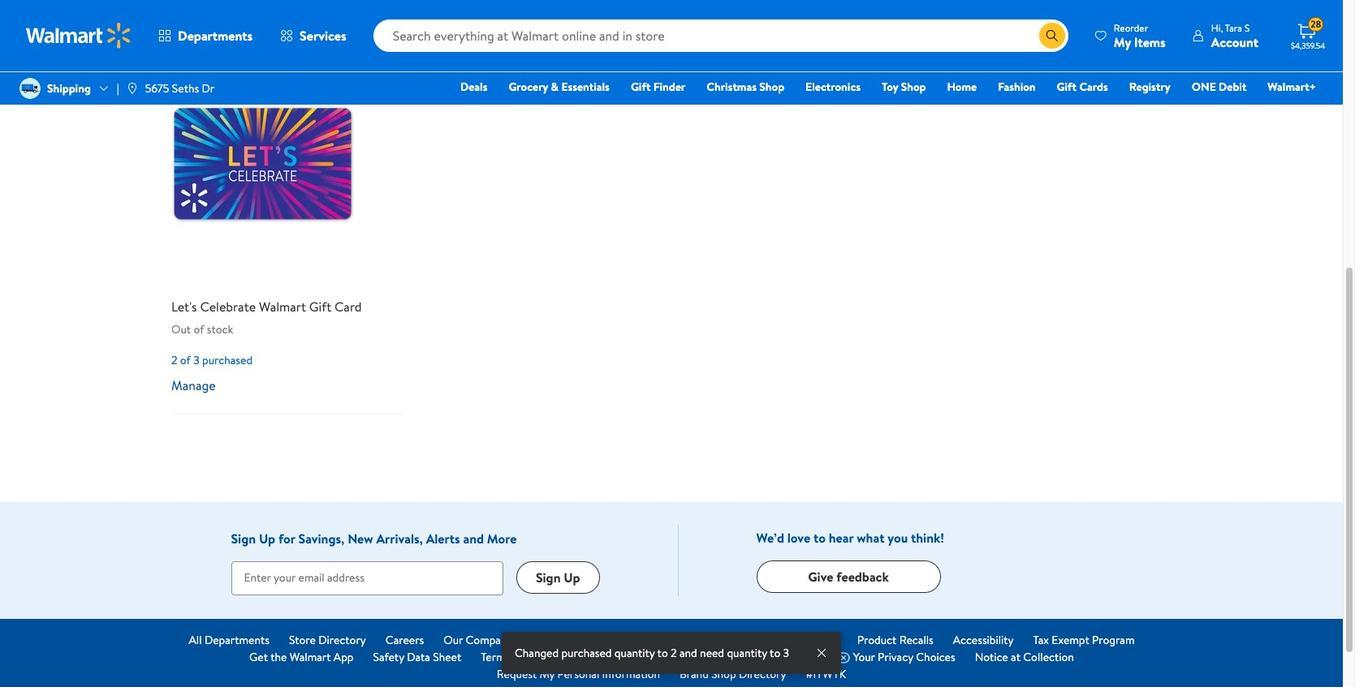 Task type: describe. For each thing, give the bounding box(es) containing it.
toy shop
[[882, 79, 926, 95]]

tax
[[1033, 633, 1049, 649]]

1 horizontal spatial to
[[770, 646, 781, 662]]

vaccine
[[748, 633, 786, 649]]

hi, tara s account
[[1211, 21, 1259, 51]]

account
[[1211, 33, 1259, 51]]

what
[[857, 529, 885, 547]]

0 horizontal spatial and
[[463, 530, 484, 548]]

we'd
[[756, 529, 784, 547]]

debit
[[1219, 79, 1247, 95]]

covid-19 vaccine scheduler
[[695, 633, 838, 649]]

still
[[171, 17, 199, 39]]

sell on walmart.com
[[532, 633, 633, 649]]

scheduler
[[789, 633, 838, 649]]

seths
[[172, 80, 199, 97]]

3 inside 2 of 3 purchased manage
[[193, 352, 200, 369]]

registry
[[1129, 79, 1171, 95]]

let's celebrate walmart gift card image
[[171, 73, 355, 257]]

give feedback button
[[756, 561, 941, 594]]

sign up for savings, new arrivals, alerts and more
[[231, 530, 517, 548]]

services
[[300, 27, 346, 45]]

product
[[857, 633, 897, 649]]

1 vertical spatial purchased
[[562, 646, 612, 662]]

fashion link
[[991, 78, 1043, 96]]

|
[[117, 80, 119, 97]]

our company link
[[444, 633, 513, 650]]

stock
[[207, 322, 233, 338]]

for
[[278, 530, 295, 548]]

my inside notice at collection request my personal information
[[540, 667, 555, 683]]

#iywyk link
[[806, 667, 846, 684]]

items
[[1134, 33, 1166, 51]]

hi,
[[1211, 21, 1223, 35]]

grocery & essentials
[[509, 79, 610, 95]]

get the walmart app link
[[249, 650, 354, 667]]

covid-
[[695, 633, 735, 649]]

gift finder
[[631, 79, 686, 95]]

shop for christmas
[[760, 79, 785, 95]]

2 inside 2 of 3 purchased manage
[[171, 352, 177, 369]]

terms of use
[[481, 650, 545, 666]]

california supply chain act
[[673, 650, 807, 666]]

toy
[[882, 79, 898, 95]]

0 horizontal spatial directory
[[319, 633, 366, 649]]

card
[[335, 298, 362, 316]]

christmas
[[707, 79, 757, 95]]

celebrate
[[200, 298, 256, 316]]

terms
[[481, 650, 510, 666]]

security
[[613, 650, 653, 666]]

gift finder link
[[624, 78, 693, 96]]

privacy & security
[[564, 650, 653, 666]]

at
[[1011, 650, 1021, 666]]

home
[[947, 79, 977, 95]]

information
[[602, 667, 660, 683]]

supply
[[723, 650, 756, 666]]

departments inside popup button
[[178, 27, 253, 45]]

new
[[348, 530, 373, 548]]

close image
[[815, 647, 828, 660]]

one debit
[[1192, 79, 1247, 95]]

purchased inside 2 of 3 purchased manage
[[202, 352, 253, 369]]

feedback
[[837, 568, 889, 586]]

tax exempt program link
[[1033, 633, 1135, 650]]

accessibility link
[[953, 633, 1014, 650]]

up for sign up for savings, new arrivals, alerts and more
[[259, 530, 275, 548]]

Walmart Site-Wide search field
[[373, 19, 1069, 52]]

safety
[[373, 650, 404, 666]]

privacy choices icon image
[[826, 652, 850, 664]]

sign up
[[536, 569, 580, 587]]

terms of use link
[[481, 650, 545, 667]]

walmart inside let's celebrate walmart gift card out of stock
[[259, 298, 306, 316]]

gift cards link
[[1050, 78, 1116, 96]]

changed
[[515, 646, 559, 662]]

accessibility
[[953, 633, 1014, 649]]

california
[[673, 650, 721, 666]]

our
[[444, 633, 463, 649]]

grocery
[[509, 79, 548, 95]]

product recalls
[[857, 633, 934, 649]]

christmas shop link
[[699, 78, 792, 96]]

sign up button
[[516, 562, 600, 595]]

my inside 'reorder my items'
[[1114, 33, 1131, 51]]

savings,
[[298, 530, 345, 548]]

christmas shop
[[707, 79, 785, 95]]

love
[[788, 529, 811, 547]]

all
[[189, 633, 202, 649]]

needed
[[203, 17, 255, 39]]

changed purchased quantity to 2 and need quantity to 3
[[515, 646, 789, 662]]

give
[[808, 568, 834, 586]]

of inside let's celebrate walmart gift card out of stock
[[194, 322, 204, 338]]

gift inside let's celebrate walmart gift card out of stock
[[309, 298, 332, 316]]

5675
[[145, 80, 169, 97]]

Enter your email address field
[[231, 562, 503, 596]]

manage
[[171, 377, 216, 395]]

personal
[[557, 667, 600, 683]]

sell
[[532, 633, 550, 649]]

)
[[270, 19, 274, 37]]

act
[[790, 650, 807, 666]]

cards
[[1080, 79, 1108, 95]]

electronics link
[[798, 78, 868, 96]]

one
[[1192, 79, 1216, 95]]

2 horizontal spatial to
[[814, 529, 826, 547]]

essentials
[[561, 79, 610, 95]]



Task type: vqa. For each thing, say whether or not it's contained in the screenshot.
the My savings
no



Task type: locate. For each thing, give the bounding box(es) containing it.
still needed
[[171, 17, 255, 39]]

of up request
[[513, 650, 524, 666]]

1 horizontal spatial quantity
[[727, 646, 767, 662]]

collection
[[1023, 650, 1074, 666]]

sell on walmart.com link
[[532, 633, 633, 650]]

1 horizontal spatial my
[[1114, 33, 1131, 51]]

1 horizontal spatial directory
[[739, 667, 786, 683]]

privacy down product recalls
[[878, 650, 913, 666]]

shop for brand
[[712, 667, 736, 683]]

shop inside toy shop link
[[901, 79, 926, 95]]

grocery & essentials link
[[501, 78, 617, 96]]

2 horizontal spatial of
[[513, 650, 524, 666]]

up
[[259, 530, 275, 548], [564, 569, 580, 587]]

get
[[249, 650, 268, 666]]

2
[[171, 352, 177, 369], [671, 646, 677, 662]]

gift for gift cards
[[1057, 79, 1077, 95]]

app
[[334, 650, 354, 666]]

2 horizontal spatial shop
[[901, 79, 926, 95]]

one debit link
[[1185, 78, 1254, 96]]

1 vertical spatial and
[[680, 646, 697, 662]]

you
[[888, 529, 908, 547]]

0 horizontal spatial quantity
[[615, 646, 655, 662]]

gift left finder
[[631, 79, 651, 95]]

privacy & security link
[[564, 650, 653, 667]]

privacy
[[564, 650, 600, 666], [878, 650, 913, 666]]

privacy down sell on walmart.com
[[564, 650, 600, 666]]

my
[[1114, 33, 1131, 51], [540, 667, 555, 683]]

shop for toy
[[901, 79, 926, 95]]

let's celebrate walmart gift card out of stock
[[171, 298, 362, 338]]

walmart
[[259, 298, 306, 316], [290, 650, 331, 666]]

& for privacy
[[602, 650, 610, 666]]

3 left act
[[783, 646, 789, 662]]

1 horizontal spatial of
[[194, 322, 204, 338]]

reorder my items
[[1114, 21, 1166, 51]]

shop inside christmas shop link
[[760, 79, 785, 95]]

1 vertical spatial my
[[540, 667, 555, 683]]

sign
[[231, 530, 256, 548], [536, 569, 561, 587]]

2 vertical spatial of
[[513, 650, 524, 666]]

1 vertical spatial departments
[[205, 633, 270, 649]]

1 horizontal spatial shop
[[760, 79, 785, 95]]

0 vertical spatial my
[[1114, 33, 1131, 51]]

let's
[[171, 298, 197, 316]]

all departments link
[[189, 633, 270, 650]]

sheet
[[433, 650, 461, 666]]

shop inside brand shop directory link
[[712, 667, 736, 683]]

we'd love to hear what you think!
[[756, 529, 944, 547]]

store directory
[[289, 633, 366, 649]]

0 vertical spatial purchased
[[202, 352, 253, 369]]

0 horizontal spatial my
[[540, 667, 555, 683]]

help link
[[652, 633, 675, 650]]

your
[[853, 650, 875, 666]]

sign up the sell
[[536, 569, 561, 587]]

shop down supply
[[712, 667, 736, 683]]

0 vertical spatial up
[[259, 530, 275, 548]]

3
[[193, 352, 200, 369], [783, 646, 789, 662]]

sign inside button
[[536, 569, 561, 587]]

3 up manage button
[[193, 352, 200, 369]]

departments up dr on the left of the page
[[178, 27, 253, 45]]

2 quantity from the left
[[727, 646, 767, 662]]

up for sign up
[[564, 569, 580, 587]]

walmart+ link
[[1261, 78, 1324, 96]]

and left 'more'
[[463, 530, 484, 548]]

1 horizontal spatial and
[[680, 646, 697, 662]]

0 vertical spatial walmart
[[259, 298, 306, 316]]

1 horizontal spatial 3
[[783, 646, 789, 662]]

gift cards
[[1057, 79, 1108, 95]]

deals
[[460, 79, 488, 95]]

0 horizontal spatial to
[[657, 646, 668, 662]]

shop right toy
[[901, 79, 926, 95]]

0 horizontal spatial 2
[[171, 352, 177, 369]]

0 vertical spatial sign
[[231, 530, 256, 548]]

1 horizontal spatial up
[[564, 569, 580, 587]]

exempt
[[1052, 633, 1090, 649]]

0 horizontal spatial 3
[[193, 352, 200, 369]]

1 quantity from the left
[[615, 646, 655, 662]]

directory
[[319, 633, 366, 649], [739, 667, 786, 683]]

registry link
[[1122, 78, 1178, 96]]

notice
[[975, 650, 1008, 666]]

request
[[497, 667, 537, 683]]

and
[[463, 530, 484, 548], [680, 646, 697, 662]]

my left the items
[[1114, 33, 1131, 51]]

tax exempt program get the walmart app
[[249, 633, 1135, 666]]

& right 'grocery'
[[551, 79, 559, 95]]

1 privacy from the left
[[564, 650, 600, 666]]

1 horizontal spatial 2
[[671, 646, 677, 662]]

purchased
[[202, 352, 253, 369], [562, 646, 612, 662]]

0 vertical spatial directory
[[319, 633, 366, 649]]

0 horizontal spatial privacy
[[564, 650, 600, 666]]

 image
[[126, 82, 139, 95]]

gift
[[631, 79, 651, 95], [1057, 79, 1077, 95], [309, 298, 332, 316]]

28
[[1311, 17, 1322, 31]]

manage button
[[171, 377, 216, 395]]

alerts
[[426, 530, 460, 548]]

0 horizontal spatial sign
[[231, 530, 256, 548]]

departments button
[[145, 16, 266, 55]]

directory down chain
[[739, 667, 786, 683]]

the
[[271, 650, 287, 666]]

sign for sign up
[[536, 569, 561, 587]]

1 horizontal spatial purchased
[[562, 646, 612, 662]]

our company
[[444, 633, 513, 649]]

0 vertical spatial 3
[[193, 352, 200, 369]]

0 vertical spatial of
[[194, 322, 204, 338]]

2 privacy from the left
[[878, 650, 913, 666]]

need
[[700, 646, 724, 662]]

all departments
[[189, 633, 270, 649]]

notice at collection request my personal information
[[497, 650, 1074, 683]]

reorder
[[1114, 21, 1149, 35]]

help
[[652, 633, 675, 649]]

0 vertical spatial 2
[[171, 352, 177, 369]]

0 horizontal spatial &
[[551, 79, 559, 95]]

fashion
[[998, 79, 1036, 95]]

departments up 'get'
[[205, 633, 270, 649]]

walmart.com
[[568, 633, 633, 649]]

walmart down store
[[290, 650, 331, 666]]

1 horizontal spatial &
[[602, 650, 610, 666]]

up inside sign up button
[[564, 569, 580, 587]]

&
[[551, 79, 559, 95], [602, 650, 610, 666]]

gift for gift finder
[[631, 79, 651, 95]]

1 horizontal spatial sign
[[536, 569, 561, 587]]

let's celebrate walmart gift card group
[[171, 73, 402, 338]]

product recalls link
[[857, 633, 934, 650]]

0 vertical spatial &
[[551, 79, 559, 95]]

up left for
[[259, 530, 275, 548]]

up up sell on walmart.com
[[564, 569, 580, 587]]

0 horizontal spatial shop
[[712, 667, 736, 683]]

1 vertical spatial directory
[[739, 667, 786, 683]]

0 horizontal spatial of
[[180, 352, 191, 369]]

& inside grocery & essentials link
[[551, 79, 559, 95]]

shipping
[[47, 80, 91, 97]]

Search search field
[[373, 19, 1069, 52]]

sign left for
[[231, 530, 256, 548]]

1 vertical spatial up
[[564, 569, 580, 587]]

of for 2 of 3 purchased manage
[[180, 352, 191, 369]]

1 horizontal spatial gift
[[631, 79, 651, 95]]

0 horizontal spatial gift
[[309, 298, 332, 316]]

of for terms of use
[[513, 650, 524, 666]]

walmart+
[[1268, 79, 1316, 95]]

0 horizontal spatial purchased
[[202, 352, 253, 369]]

walmart right celebrate
[[259, 298, 306, 316]]

1 vertical spatial &
[[602, 650, 610, 666]]

safety data sheet
[[373, 650, 461, 666]]

think!
[[911, 529, 944, 547]]

& inside privacy & security link
[[602, 650, 610, 666]]

brand shop directory link
[[680, 667, 786, 684]]

1 vertical spatial of
[[180, 352, 191, 369]]

my down use
[[540, 667, 555, 683]]

1 vertical spatial walmart
[[290, 650, 331, 666]]

 image
[[19, 78, 41, 99]]

of
[[194, 322, 204, 338], [180, 352, 191, 369], [513, 650, 524, 666]]

program
[[1092, 633, 1135, 649]]

directory up the app
[[319, 633, 366, 649]]

walmart inside the tax exempt program get the walmart app
[[290, 650, 331, 666]]

of right out
[[194, 322, 204, 338]]

and up brand
[[680, 646, 697, 662]]

search icon image
[[1046, 29, 1059, 42]]

0 vertical spatial departments
[[178, 27, 253, 45]]

1 vertical spatial 3
[[783, 646, 789, 662]]

2 horizontal spatial gift
[[1057, 79, 1077, 95]]

shop right christmas
[[760, 79, 785, 95]]

& down walmart.com
[[602, 650, 610, 666]]

store
[[289, 633, 316, 649]]

choices
[[916, 650, 956, 666]]

1 vertical spatial 2
[[671, 646, 677, 662]]

arrivals,
[[376, 530, 423, 548]]

of up manage
[[180, 352, 191, 369]]

& for grocery
[[551, 79, 559, 95]]

0 horizontal spatial up
[[259, 530, 275, 548]]

0 vertical spatial and
[[463, 530, 484, 548]]

gift left cards on the right top of page
[[1057, 79, 1077, 95]]

1 horizontal spatial privacy
[[878, 650, 913, 666]]

1 vertical spatial sign
[[536, 569, 561, 587]]

dr
[[202, 80, 215, 97]]

sign for sign up for savings, new arrivals, alerts and more
[[231, 530, 256, 548]]

walmart image
[[26, 23, 132, 49]]

tara
[[1225, 21, 1242, 35]]

request my personal information link
[[497, 667, 660, 684]]

on
[[552, 633, 565, 649]]

covid-19 vaccine scheduler link
[[695, 633, 838, 650]]

of inside 2 of 3 purchased manage
[[180, 352, 191, 369]]

gift left card
[[309, 298, 332, 316]]

electronics
[[806, 79, 861, 95]]



